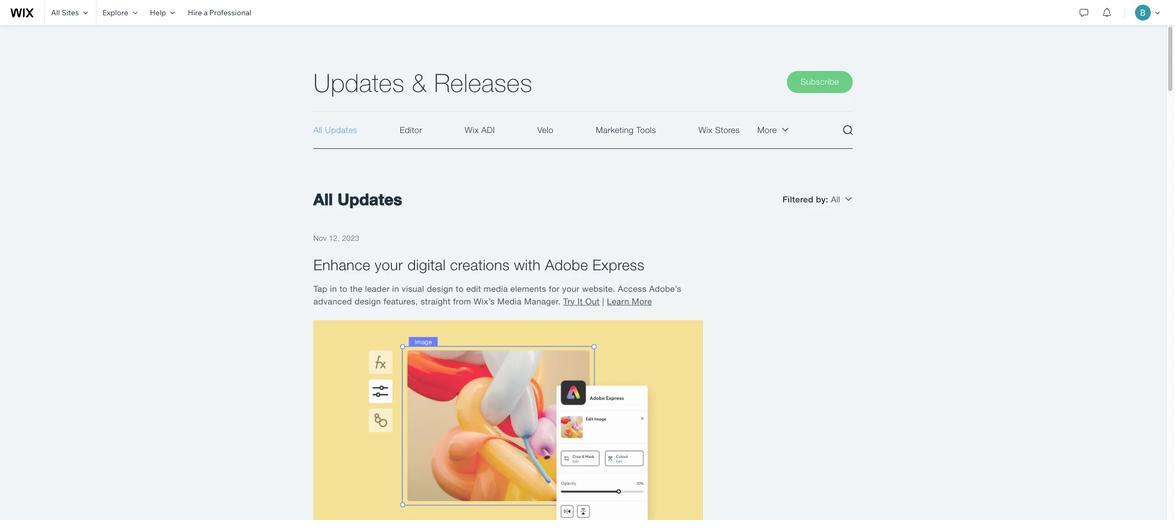 Task type: describe. For each thing, give the bounding box(es) containing it.
explore
[[102, 8, 128, 17]]

hire a professional link
[[181, 0, 258, 25]]

professional
[[209, 8, 251, 17]]

hire
[[188, 8, 202, 17]]

hire a professional
[[188, 8, 251, 17]]

all sites
[[51, 8, 79, 17]]



Task type: locate. For each thing, give the bounding box(es) containing it.
help button
[[144, 0, 181, 25]]

all
[[51, 8, 60, 17]]

sites
[[62, 8, 79, 17]]

a
[[204, 8, 208, 17]]

help
[[150, 8, 166, 17]]



Task type: vqa. For each thing, say whether or not it's contained in the screenshot.
Hire on the top left of page
yes



